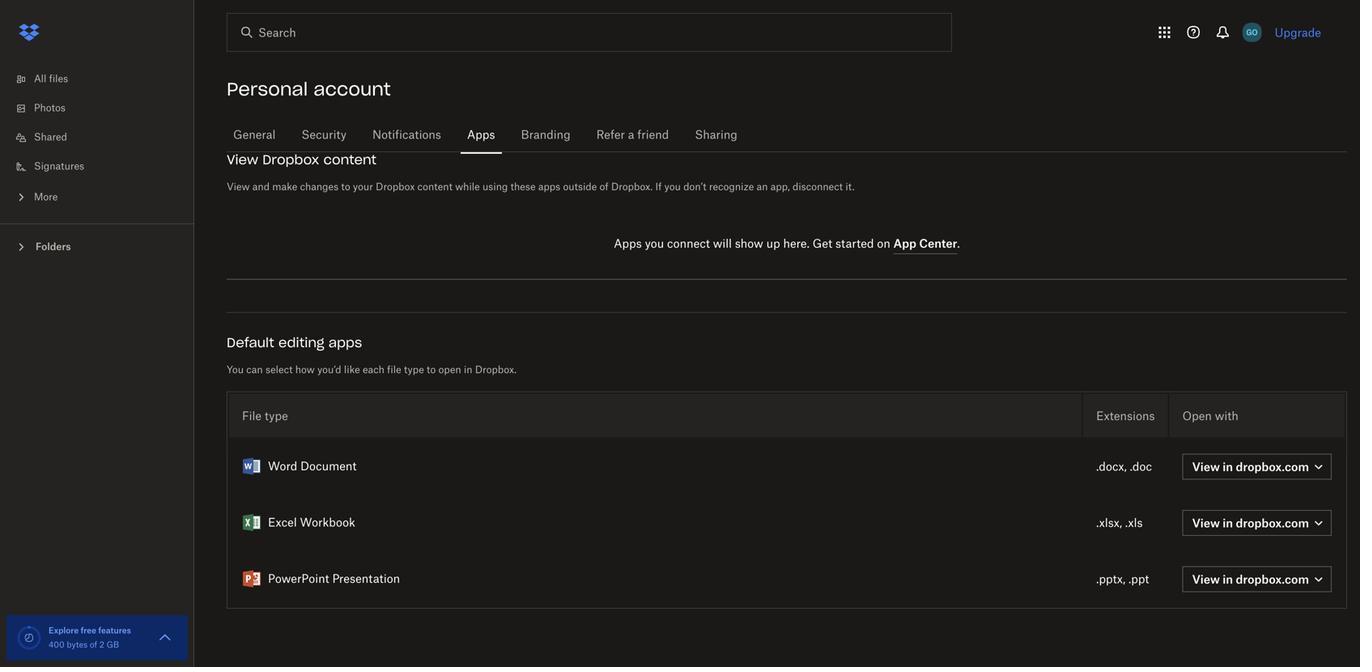 Task type: vqa. For each thing, say whether or not it's contained in the screenshot.


Task type: describe. For each thing, give the bounding box(es) containing it.
view for powerpoint presentation
[[1192, 572, 1220, 586]]

app
[[894, 236, 916, 250]]

view in dropbox.com button
[[1182, 566, 1332, 592]]

dropbox.com for .pptx, .ppt
[[1236, 572, 1309, 586]]

make
[[272, 183, 297, 192]]

.ppt
[[1129, 574, 1149, 585]]

of inside explore free features 400 bytes of 2 gb
[[90, 641, 97, 649]]

open
[[1182, 409, 1212, 423]]

upgrade link
[[1275, 26, 1321, 39]]

view in dropbox.com for .pptx, .ppt
[[1192, 572, 1309, 586]]

a
[[628, 130, 634, 141]]

each
[[363, 366, 384, 375]]

view in dropbox.com button for .docx, .doc
[[1182, 454, 1332, 479]]

folders
[[36, 240, 71, 253]]

document
[[300, 461, 357, 472]]

an
[[757, 183, 768, 192]]

0 vertical spatial to
[[341, 183, 350, 192]]

you
[[227, 366, 244, 375]]

outside
[[563, 183, 597, 192]]

1 horizontal spatial content
[[417, 183, 453, 192]]

all
[[34, 74, 46, 84]]

apps tab
[[461, 116, 502, 155]]

.docx,
[[1096, 461, 1127, 473]]

template stateless image for excel workbook
[[242, 513, 261, 533]]

explore free features 400 bytes of 2 gb
[[49, 625, 131, 649]]

file
[[387, 366, 401, 375]]

0 vertical spatial of
[[600, 183, 609, 192]]

refer
[[596, 130, 625, 141]]

on
[[877, 238, 890, 250]]

apps for apps you connect will show up here. get started on app center .
[[614, 238, 642, 250]]

started
[[835, 238, 874, 250]]

default editing apps
[[227, 334, 362, 351]]

dropbox.com for .docx, .doc
[[1236, 460, 1309, 473]]

view left and
[[227, 183, 250, 192]]

folders button
[[0, 234, 194, 258]]

refer a friend
[[596, 130, 669, 141]]

and
[[252, 183, 270, 192]]

.xlsx, .xls
[[1096, 518, 1143, 529]]

1 vertical spatial apps
[[328, 334, 362, 351]]

refer a friend tab
[[590, 116, 675, 155]]

editing
[[278, 334, 324, 351]]

disconnect
[[793, 183, 843, 192]]

account
[[314, 78, 391, 100]]

shared link
[[13, 123, 194, 152]]

you can select how you'd like each file type to open in dropbox.
[[227, 366, 517, 375]]

view in dropbox.com for .xlsx, .xls
[[1192, 516, 1309, 530]]

view and make changes to your dropbox content while using these apps outside of dropbox. if you don't recognize an app, disconnect it.
[[227, 183, 855, 192]]

in for .docx, .doc
[[1223, 460, 1233, 473]]

photos
[[34, 104, 66, 113]]

word
[[268, 461, 297, 472]]

1 horizontal spatial dropbox
[[376, 183, 415, 192]]

bytes
[[67, 641, 88, 649]]

signatures
[[34, 162, 84, 172]]

1 vertical spatial dropbox.
[[475, 366, 517, 375]]

all files
[[34, 74, 68, 84]]

0 horizontal spatial dropbox
[[262, 151, 319, 168]]

free
[[81, 625, 96, 636]]

dropbox image
[[13, 16, 45, 49]]

file type
[[242, 409, 288, 423]]

sharing tab
[[688, 116, 744, 155]]

center
[[919, 236, 957, 250]]

friend
[[637, 130, 669, 141]]

will
[[713, 238, 732, 250]]

400
[[49, 641, 65, 649]]

if
[[655, 183, 662, 192]]

your
[[353, 183, 373, 192]]

personal
[[227, 78, 308, 100]]

presentation
[[332, 573, 400, 585]]

quota usage element
[[16, 625, 42, 651]]

more
[[34, 193, 58, 202]]

template stateless image for word document
[[242, 457, 261, 476]]

general
[[233, 130, 276, 141]]

upgrade
[[1275, 26, 1321, 39]]

word document
[[268, 461, 357, 472]]

get
[[813, 238, 832, 250]]

show
[[735, 238, 763, 250]]

security tab
[[295, 116, 353, 155]]

.pptx, .ppt
[[1096, 574, 1149, 585]]

don't
[[683, 183, 706, 192]]

in for .xlsx, .xls
[[1223, 516, 1233, 530]]

signatures link
[[13, 152, 194, 181]]

it.
[[846, 183, 855, 192]]

how
[[295, 366, 315, 375]]



Task type: locate. For each thing, give the bounding box(es) containing it.
explore
[[49, 625, 79, 636]]

.docx, .doc
[[1096, 461, 1152, 473]]

all files link
[[13, 65, 194, 94]]

tab list containing general
[[227, 113, 1347, 155]]

dropbox.
[[611, 183, 653, 192], [475, 366, 517, 375]]

1 vertical spatial view in dropbox.com
[[1192, 516, 1309, 530]]

select
[[266, 366, 293, 375]]

view down open with
[[1192, 460, 1220, 473]]

.
[[957, 238, 960, 250]]

photos link
[[13, 94, 194, 123]]

apps
[[467, 130, 495, 141], [614, 238, 642, 250]]

go button
[[1239, 19, 1265, 45]]

general tab
[[227, 116, 282, 155]]

.xls
[[1125, 518, 1143, 529]]

1 vertical spatial of
[[90, 641, 97, 649]]

1 vertical spatial you
[[645, 238, 664, 250]]

2 dropbox.com from the top
[[1236, 516, 1309, 530]]

2 vertical spatial template stateless image
[[242, 570, 261, 589]]

extensions
[[1096, 409, 1155, 423]]

here.
[[783, 238, 810, 250]]

like
[[344, 366, 360, 375]]

apps inside 'tab'
[[467, 130, 495, 141]]

more image
[[13, 189, 29, 205]]

view in dropbox.com for .docx, .doc
[[1192, 460, 1309, 473]]

of right outside
[[600, 183, 609, 192]]

up
[[766, 238, 780, 250]]

gb
[[107, 641, 119, 649]]

of
[[600, 183, 609, 192], [90, 641, 97, 649]]

personal account
[[227, 78, 391, 100]]

.xlsx,
[[1096, 518, 1122, 529]]

features
[[98, 625, 131, 636]]

in for .pptx, .ppt
[[1223, 572, 1233, 586]]

list
[[0, 55, 194, 223]]

1 vertical spatial type
[[265, 409, 288, 423]]

1 vertical spatial template stateless image
[[242, 513, 261, 533]]

template stateless image left excel
[[242, 513, 261, 533]]

2
[[99, 641, 104, 649]]

using
[[483, 183, 508, 192]]

0 vertical spatial you
[[664, 183, 681, 192]]

0 horizontal spatial type
[[265, 409, 288, 423]]

1 template stateless image from the top
[[242, 457, 261, 476]]

0 vertical spatial content
[[323, 151, 376, 168]]

you left connect
[[645, 238, 664, 250]]

view
[[227, 151, 258, 168], [227, 183, 250, 192], [1192, 460, 1220, 473], [1192, 516, 1220, 530], [1192, 572, 1220, 586]]

content
[[323, 151, 376, 168], [417, 183, 453, 192]]

workbook
[[300, 517, 355, 528]]

1 vertical spatial content
[[417, 183, 453, 192]]

apps right these
[[538, 183, 560, 192]]

app,
[[771, 183, 790, 192]]

3 view in dropbox.com from the top
[[1192, 572, 1309, 586]]

dropbox. right open
[[475, 366, 517, 375]]

connect
[[667, 238, 710, 250]]

go
[[1246, 27, 1258, 37]]

apps you connect will show up here. get started on app center .
[[614, 236, 960, 250]]

you inside apps you connect will show up here. get started on app center .
[[645, 238, 664, 250]]

sharing
[[695, 130, 737, 141]]

you right if
[[664, 183, 681, 192]]

view in dropbox.com inside dropdown button
[[1192, 572, 1309, 586]]

0 horizontal spatial of
[[90, 641, 97, 649]]

file
[[242, 409, 262, 423]]

3 dropbox.com from the top
[[1236, 572, 1309, 586]]

1 horizontal spatial type
[[404, 366, 424, 375]]

dropbox. left if
[[611, 183, 653, 192]]

0 vertical spatial apps
[[467, 130, 495, 141]]

1 vertical spatial apps
[[614, 238, 642, 250]]

2 view in dropbox.com from the top
[[1192, 516, 1309, 530]]

1 vertical spatial dropbox
[[376, 183, 415, 192]]

app center link
[[894, 236, 957, 254]]

view in dropbox.com button
[[1182, 454, 1332, 479], [1182, 510, 1332, 536]]

view for word document
[[1192, 460, 1220, 473]]

0 vertical spatial type
[[404, 366, 424, 375]]

to left open
[[427, 366, 436, 375]]

to left your
[[341, 183, 350, 192]]

dropbox.com inside dropdown button
[[1236, 572, 1309, 586]]

0 vertical spatial view in dropbox.com
[[1192, 460, 1309, 473]]

changes
[[300, 183, 339, 192]]

view right .ppt
[[1192, 572, 1220, 586]]

view dropbox content
[[227, 151, 376, 168]]

apps up the while
[[467, 130, 495, 141]]

in inside dropdown button
[[1223, 572, 1233, 586]]

notifications
[[372, 130, 441, 141]]

view in dropbox.com button for .xlsx, .xls
[[1182, 510, 1332, 536]]

apps
[[538, 183, 560, 192], [328, 334, 362, 351]]

powerpoint presentation
[[268, 573, 400, 585]]

type
[[404, 366, 424, 375], [265, 409, 288, 423]]

open with
[[1182, 409, 1239, 423]]

1 view in dropbox.com from the top
[[1192, 460, 1309, 473]]

content left the while
[[417, 183, 453, 192]]

powerpoint
[[268, 573, 329, 585]]

dropbox up make
[[262, 151, 319, 168]]

0 vertical spatial dropbox.
[[611, 183, 653, 192]]

0 vertical spatial dropbox
[[262, 151, 319, 168]]

tab list
[[227, 113, 1347, 155]]

2 template stateless image from the top
[[242, 513, 261, 533]]

dropbox.com
[[1236, 460, 1309, 473], [1236, 516, 1309, 530], [1236, 572, 1309, 586]]

dropbox right your
[[376, 183, 415, 192]]

0 horizontal spatial to
[[341, 183, 350, 192]]

0 vertical spatial apps
[[538, 183, 560, 192]]

you'd
[[317, 366, 341, 375]]

of left 2
[[90, 641, 97, 649]]

you
[[664, 183, 681, 192], [645, 238, 664, 250]]

1 view in dropbox.com button from the top
[[1182, 454, 1332, 479]]

content up your
[[323, 151, 376, 168]]

0 vertical spatial dropbox.com
[[1236, 460, 1309, 473]]

1 vertical spatial view in dropbox.com button
[[1182, 510, 1332, 536]]

0 vertical spatial view in dropbox.com button
[[1182, 454, 1332, 479]]

default
[[227, 334, 274, 351]]

security
[[301, 130, 347, 141]]

1 horizontal spatial dropbox.
[[611, 183, 653, 192]]

template stateless image
[[242, 457, 261, 476], [242, 513, 261, 533], [242, 570, 261, 589]]

2 vertical spatial dropbox.com
[[1236, 572, 1309, 586]]

excel workbook
[[268, 517, 355, 528]]

view inside dropdown button
[[1192, 572, 1220, 586]]

2 view in dropbox.com button from the top
[[1182, 510, 1332, 536]]

apps left connect
[[614, 238, 642, 250]]

0 horizontal spatial apps
[[328, 334, 362, 351]]

1 horizontal spatial of
[[600, 183, 609, 192]]

notifications tab
[[366, 116, 448, 155]]

3 template stateless image from the top
[[242, 570, 261, 589]]

2 vertical spatial view in dropbox.com
[[1192, 572, 1309, 586]]

branding tab
[[515, 116, 577, 155]]

0 horizontal spatial apps
[[467, 130, 495, 141]]

1 horizontal spatial apps
[[538, 183, 560, 192]]

with
[[1215, 409, 1239, 423]]

view in dropbox.com button down with
[[1182, 454, 1332, 479]]

recognize
[[709, 183, 754, 192]]

0 vertical spatial template stateless image
[[242, 457, 261, 476]]

view in dropbox.com
[[1192, 460, 1309, 473], [1192, 516, 1309, 530], [1192, 572, 1309, 586]]

.pptx,
[[1096, 574, 1125, 585]]

0 horizontal spatial content
[[323, 151, 376, 168]]

view for excel workbook
[[1192, 516, 1220, 530]]

shared
[[34, 133, 67, 142]]

type right file
[[404, 366, 424, 375]]

apps for apps
[[467, 130, 495, 141]]

list containing all files
[[0, 55, 194, 223]]

0 horizontal spatial dropbox.
[[475, 366, 517, 375]]

1 dropbox.com from the top
[[1236, 460, 1309, 473]]

.doc
[[1130, 461, 1152, 473]]

1 horizontal spatial to
[[427, 366, 436, 375]]

template stateless image left word
[[242, 457, 261, 476]]

dropbox.com for .xlsx, .xls
[[1236, 516, 1309, 530]]

apps inside apps you connect will show up here. get started on app center .
[[614, 238, 642, 250]]

these
[[511, 183, 536, 192]]

Search text field
[[258, 23, 918, 41]]

1 horizontal spatial apps
[[614, 238, 642, 250]]

open
[[438, 366, 461, 375]]

template stateless image left powerpoint
[[242, 570, 261, 589]]

files
[[49, 74, 68, 84]]

view in dropbox.com button up view in dropbox.com dropdown button
[[1182, 510, 1332, 536]]

apps up like
[[328, 334, 362, 351]]

view right ".xls" on the right
[[1192, 516, 1220, 530]]

1 vertical spatial dropbox.com
[[1236, 516, 1309, 530]]

can
[[246, 366, 263, 375]]

1 vertical spatial to
[[427, 366, 436, 375]]

view down general
[[227, 151, 258, 168]]

branding
[[521, 130, 571, 141]]

template stateless image for powerpoint presentation
[[242, 570, 261, 589]]

excel
[[268, 517, 297, 528]]

while
[[455, 183, 480, 192]]

type right the file
[[265, 409, 288, 423]]



